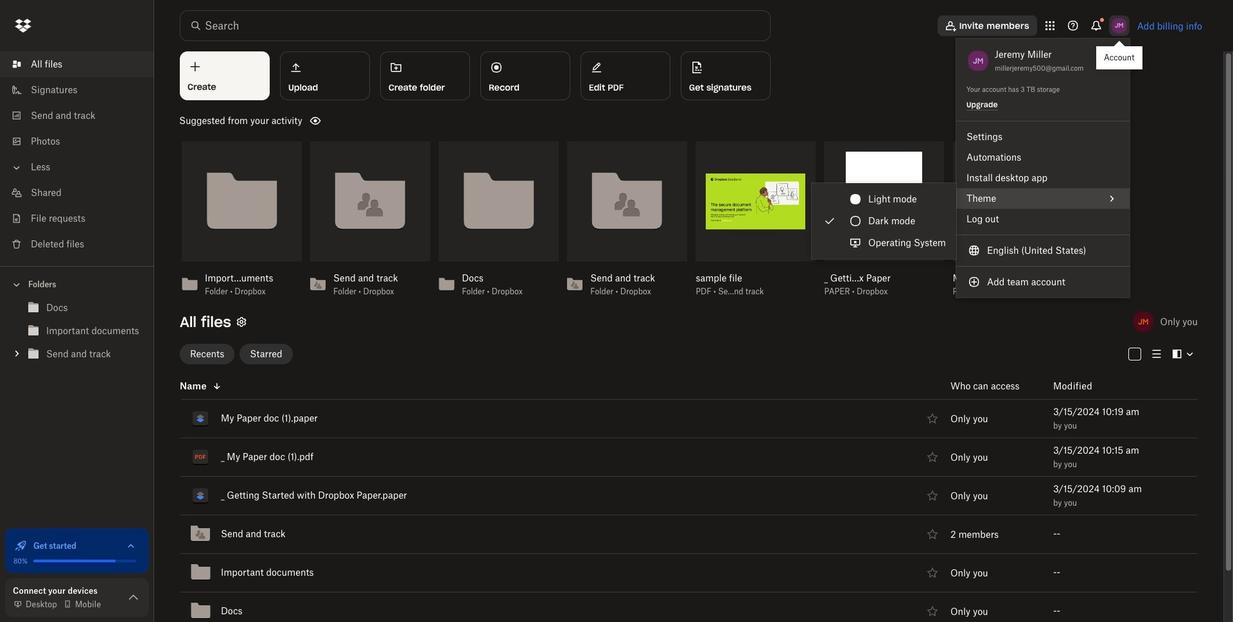 Task type: vqa. For each thing, say whether or not it's contained in the screenshot.
leftmost Shared
no



Task type: locate. For each thing, give the bounding box(es) containing it.
0 vertical spatial add to starred image
[[925, 488, 941, 503]]

add to starred image
[[925, 411, 941, 426], [925, 449, 941, 465], [925, 603, 941, 619]]

2 vertical spatial add to starred image
[[925, 603, 941, 619]]

2 add to starred image from the top
[[925, 526, 941, 542]]

1 add to starred image from the top
[[925, 411, 941, 426]]

choose a language: image
[[967, 243, 983, 258]]

radio item
[[812, 210, 957, 232]]

2 menu item from the top
[[957, 240, 1130, 261]]

list item
[[0, 51, 154, 77]]

add to starred image for the name _ getting started with dropbox paper.paper, modified 3/15/2024 10:09 am, element
[[925, 488, 941, 503]]

2 vertical spatial add to starred image
[[925, 565, 941, 580]]

0 vertical spatial add to starred image
[[925, 411, 941, 426]]

group
[[0, 294, 154, 375]]

add to starred image for name send and track, modified 3/15/2024 9:46 am, element at bottom
[[925, 526, 941, 542]]

1 vertical spatial add to starred image
[[925, 526, 941, 542]]

menu
[[957, 39, 1130, 298], [812, 183, 957, 259]]

dropbox image
[[10, 13, 36, 39]]

add to starred image
[[925, 488, 941, 503], [925, 526, 941, 542], [925, 565, 941, 580]]

list
[[0, 44, 154, 266]]

less image
[[10, 161, 23, 174]]

2 add to starred image from the top
[[925, 449, 941, 465]]

3 add to starred image from the top
[[925, 565, 941, 580]]

add to starred image for the name important documents, modified 4/2/2024 10:18 am, element
[[925, 565, 941, 580]]

menu item
[[957, 188, 1130, 209], [957, 240, 1130, 261]]

name _ getting started with dropbox paper.paper, modified 3/15/2024 10:09 am, element
[[180, 477, 1198, 515]]

add to starred image inside name my paper doc (1).paper, modified 3/15/2024 10:19 am, element
[[925, 411, 941, 426]]

table
[[162, 374, 1198, 622]]

0 vertical spatial menu item
[[957, 188, 1130, 209]]

add to starred image inside the name _ getting started with dropbox paper.paper, modified 3/15/2024 10:09 am, element
[[925, 488, 941, 503]]

add to starred image inside the name important documents, modified 4/2/2024 10:18 am, element
[[925, 565, 941, 580]]

name send and track, modified 3/15/2024 9:46 am, element
[[180, 515, 1198, 554]]

1 add to starred image from the top
[[925, 488, 941, 503]]

1 vertical spatial add to starred image
[[925, 449, 941, 465]]

1 menu item from the top
[[957, 188, 1130, 209]]

add to starred image for name _ my paper doc (1).pdf, modified 3/15/2024 10:15 am, element
[[925, 449, 941, 465]]

add to starred image inside name _ my paper doc (1).pdf, modified 3/15/2024 10:15 am, element
[[925, 449, 941, 465]]

add to starred image inside 'name docs, modified 3/15/2024 9:15 am,' element
[[925, 603, 941, 619]]

3 add to starred image from the top
[[925, 603, 941, 619]]

add to starred image inside name send and track, modified 3/15/2024 9:46 am, element
[[925, 526, 941, 542]]

1 vertical spatial menu item
[[957, 240, 1130, 261]]



Task type: describe. For each thing, give the bounding box(es) containing it.
name important documents, modified 4/2/2024 10:18 am, element
[[180, 554, 1198, 592]]

add to starred image for name my paper doc (1).paper, modified 3/15/2024 10:19 am, element
[[925, 411, 941, 426]]

name _ my paper doc (1).pdf, modified 3/15/2024 10:15 am, element
[[180, 438, 1198, 477]]

account menu image
[[1110, 15, 1130, 36]]

name my paper doc (1).paper, modified 3/15/2024 10:19 am, element
[[180, 399, 1198, 438]]

add to starred image for 'name docs, modified 3/15/2024 9:15 am,' element
[[925, 603, 941, 619]]

name docs, modified 3/15/2024 9:15 am, element
[[180, 592, 1198, 622]]



